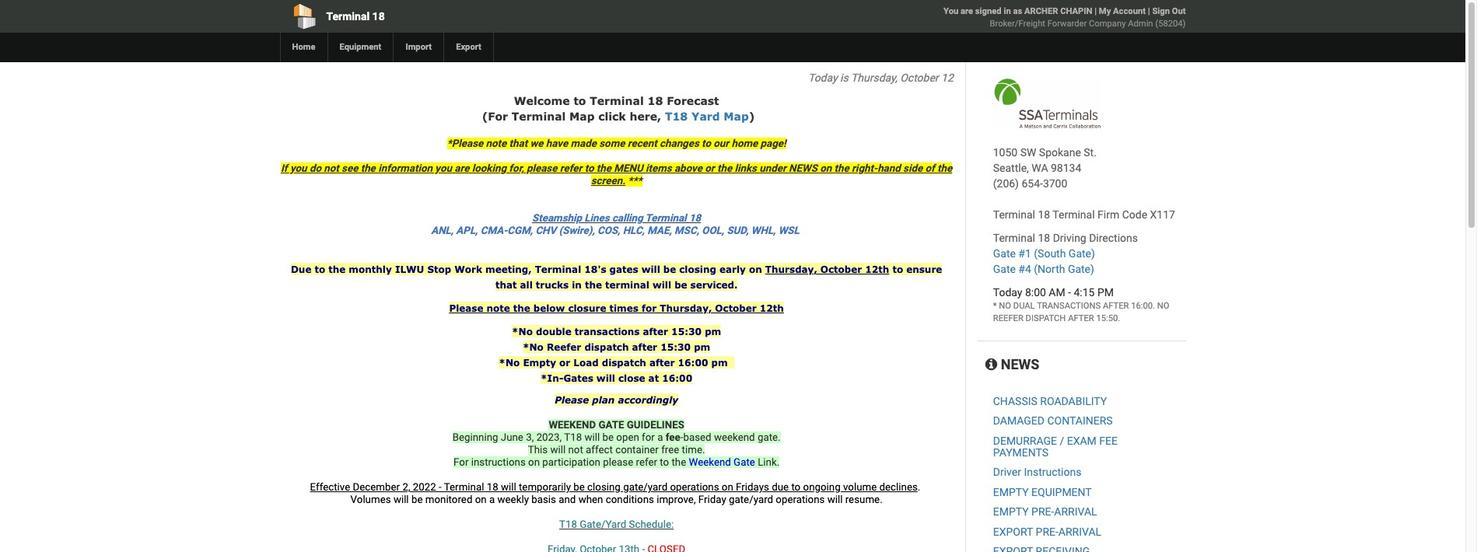Task type: locate. For each thing, give the bounding box(es) containing it.
a inside the effective december 2, 2022 - terminal 18 will temporarily be closing gate/yard operations on fridays due to ongoing volume declines . volumes will be monitored on a weekly basis and when conditions improve, friday gate/yard operations will resume.
[[489, 494, 495, 506]]

will up the affect
[[585, 432, 600, 443]]

0 vertical spatial 16:00
[[678, 357, 708, 369]]

1 horizontal spatial gate/yard
[[729, 494, 773, 506]]

0 horizontal spatial refer
[[560, 163, 582, 174]]

reefer
[[547, 342, 581, 353]]

- inside weekend gate guidelines beginning june 3, 2023, t18 will be open for a fee -based weekend gate. this will not affect container free time.
[[681, 432, 683, 443]]

0 vertical spatial for
[[642, 303, 657, 314]]

please down the we on the top left of the page
[[527, 163, 557, 174]]

*no left double on the left of page
[[512, 326, 533, 338]]

0 vertical spatial after
[[643, 326, 668, 338]]

gate) down driving
[[1069, 247, 1095, 260]]

654-
[[1022, 177, 1043, 190]]

(north
[[1034, 263, 1065, 275]]

t18 down forecast
[[665, 110, 688, 123]]

be left serviced.
[[675, 279, 687, 291]]

0 horizontal spatial -
[[439, 482, 442, 493]]

(for terminal map click here, t18 yard map )
[[482, 110, 755, 123]]

- up monitored
[[439, 482, 442, 493]]

0 horizontal spatial 12th
[[760, 303, 784, 314]]

1 horizontal spatial thursday,
[[765, 264, 818, 275]]

#1
[[1019, 247, 1032, 260]]

effective
[[310, 482, 350, 493]]

a inside weekend gate guidelines beginning june 3, 2023, t18 will be open for a fee -based weekend gate. this will not affect container free time.
[[658, 432, 663, 443]]

ensure
[[907, 264, 942, 275]]

improve,
[[657, 494, 696, 506]]

please down "gates"
[[555, 394, 589, 406]]

chassis roadability damaged containers demurrage / exam fee payments driver instructions empty equipment empty pre-arrival export pre-arrival
[[993, 395, 1118, 538]]

the left links
[[717, 163, 732, 174]]

2 vertical spatial -
[[439, 482, 442, 493]]

not up participation
[[568, 444, 583, 456]]

| left sign
[[1148, 6, 1150, 16]]

the up screen.
[[597, 163, 612, 174]]

pre- down empty pre-arrival link
[[1036, 526, 1059, 538]]

18 up msc,
[[689, 212, 701, 224]]

1 no from the left
[[999, 301, 1011, 311]]

0 horizontal spatial not
[[324, 163, 339, 174]]

1 horizontal spatial no
[[1158, 301, 1170, 311]]

3,
[[526, 432, 534, 443]]

0 horizontal spatial a
[[489, 494, 495, 506]]

transactions
[[1037, 301, 1101, 311]]

on right monitored
[[475, 494, 487, 506]]

be down mae,
[[664, 264, 676, 275]]

are inside 'if you do not see the information you are looking for, please refer to the menu items above or the links under news on the right-hand side of the screen.'
[[455, 163, 469, 174]]

ool,
[[702, 225, 724, 237]]

1 horizontal spatial today
[[993, 286, 1023, 299]]

dispatch down transactions
[[585, 342, 629, 353]]

the left right-
[[834, 163, 849, 174]]

0 horizontal spatial october
[[715, 303, 757, 314]]

gate #1 (south gate) link
[[993, 247, 1095, 260]]

cgm,
[[508, 225, 533, 237]]

empty down driver
[[993, 486, 1029, 499]]

18 inside terminal 18 driving directions gate #1 (south gate) gate #4 (north gate)
[[1038, 232, 1050, 244]]

if you do not see the information you are looking for, please refer to the menu items above or the links under news on the right-hand side of the screen.
[[281, 163, 953, 187]]

made
[[571, 138, 597, 149]]

whl,
[[751, 225, 776, 237]]

or inside *no double transactions after 15:30 pm *no reefer dispatch after 15:30 pm *no empty or load dispatch after 16:00 pm *in-gates will close at 16:00
[[559, 357, 571, 369]]

1 horizontal spatial -
[[681, 432, 683, 443]]

for inside weekend gate guidelines beginning june 3, 2023, t18 will be open for a fee -based weekend gate. this will not affect container free time.
[[642, 432, 655, 443]]

18 up equipment
[[372, 10, 385, 23]]

no right *
[[999, 301, 1011, 311]]

pre- down empty equipment link
[[1032, 506, 1055, 518]]

you
[[290, 163, 307, 174], [435, 163, 452, 174]]

note up "looking"
[[486, 138, 507, 149]]

1 horizontal spatial you
[[435, 163, 452, 174]]

0 vertical spatial please
[[449, 303, 483, 314]]

pre-
[[1032, 506, 1055, 518], [1036, 526, 1059, 538]]

beginning june
[[453, 432, 524, 443]]

to ensure that all trucks in the terminal will be serviced.
[[496, 264, 942, 291]]

see
[[342, 163, 358, 174]]

cma-
[[481, 225, 508, 237]]

16:00 right at
[[662, 373, 693, 384]]

are right the you
[[961, 6, 973, 16]]

or down reefer at left
[[559, 357, 571, 369]]

thursday, down serviced.
[[660, 303, 712, 314]]

operations down due
[[776, 494, 825, 506]]

1 horizontal spatial not
[[568, 444, 583, 456]]

calling
[[612, 212, 643, 224]]

(for
[[482, 110, 508, 123]]

operations up friday
[[670, 482, 719, 493]]

for right times
[[642, 303, 657, 314]]

no right 16:00.
[[1158, 301, 1170, 311]]

18's
[[585, 264, 606, 275]]

terminal inside steamship lines calling terminal 18 anl, apl, cma-cgm, chv (swire), cos, hlc, mae, msc, ool, sud, whl, wsl
[[645, 212, 687, 224]]

export link
[[444, 33, 493, 62]]

16:00.
[[1131, 301, 1155, 311]]

1 horizontal spatial or
[[705, 163, 715, 174]]

map up made
[[570, 110, 595, 123]]

0 vertical spatial or
[[705, 163, 715, 174]]

0 vertical spatial a
[[658, 432, 663, 443]]

18 up weekly
[[487, 482, 498, 493]]

hand
[[878, 163, 901, 174]]

closing inside the effective december 2, 2022 - terminal 18 will temporarily be closing gate/yard operations on fridays due to ongoing volume declines . volumes will be monitored on a weekly basis and when conditions improve, friday gate/yard operations will resume.
[[587, 482, 621, 493]]

8:00
[[1025, 286, 1046, 299]]

steamship lines calling terminal 18 anl, apl, cma-cgm, chv (swire), cos, hlc, mae, msc, ool, sud, whl, wsl
[[431, 212, 800, 237]]

a left fee
[[658, 432, 663, 443]]

exam
[[1067, 435, 1097, 447]]

1 vertical spatial gate/yard
[[729, 494, 773, 506]]

load
[[574, 357, 599, 369]]

.
[[918, 482, 921, 493]]

map up home
[[724, 110, 749, 123]]

2 vertical spatial *no
[[499, 357, 520, 369]]

0 vertical spatial refer
[[560, 163, 582, 174]]

empty up export
[[993, 506, 1029, 518]]

0 vertical spatial today
[[808, 72, 838, 84]]

information
[[378, 163, 433, 174]]

1 vertical spatial pm
[[694, 342, 711, 353]]

a left weekly
[[489, 494, 495, 506]]

a
[[658, 432, 663, 443], [489, 494, 495, 506]]

monitored
[[425, 494, 473, 506]]

1 empty from the top
[[993, 486, 1029, 499]]

0 vertical spatial gate/yard
[[623, 482, 668, 493]]

0 vertical spatial not
[[324, 163, 339, 174]]

18 up gate #1 (south gate) link
[[1038, 232, 1050, 244]]

trucks
[[536, 279, 569, 291]]

arrival down equipment
[[1055, 506, 1098, 518]]

1 horizontal spatial |
[[1148, 6, 1150, 16]]

1 vertical spatial t18
[[564, 432, 582, 443]]

thursday, right the is
[[851, 72, 898, 84]]

0 horizontal spatial in
[[572, 279, 582, 291]]

refer down the container
[[636, 457, 657, 468]]

0 vertical spatial *no
[[512, 326, 533, 338]]

in left as
[[1004, 6, 1011, 16]]

chapin
[[1061, 6, 1093, 16]]

gate left #4
[[993, 263, 1016, 275]]

for,
[[509, 163, 524, 174]]

0 horizontal spatial are
[[455, 163, 469, 174]]

gate left link.
[[734, 457, 755, 468]]

0 horizontal spatial please
[[527, 163, 557, 174]]

0 horizontal spatial thursday,
[[660, 303, 712, 314]]

1 vertical spatial closing
[[587, 482, 621, 493]]

to
[[574, 94, 586, 107], [702, 138, 711, 149], [585, 163, 594, 174], [315, 264, 325, 275], [893, 264, 903, 275], [660, 457, 669, 468], [792, 482, 801, 493]]

gate/yard
[[623, 482, 668, 493], [729, 494, 773, 506]]

*no
[[512, 326, 533, 338], [523, 342, 544, 353], [499, 357, 520, 369]]

that for we
[[509, 138, 528, 149]]

0 horizontal spatial closing
[[587, 482, 621, 493]]

will right gates
[[642, 264, 660, 275]]

16:00 up accordingly
[[678, 357, 708, 369]]

dispatch up close
[[602, 357, 646, 369]]

1 horizontal spatial a
[[658, 432, 663, 443]]

mae,
[[647, 225, 672, 237]]

will down 2,
[[394, 494, 409, 506]]

- up 'time.' on the bottom
[[681, 432, 683, 443]]

1 horizontal spatial in
[[1004, 6, 1011, 16]]

0 horizontal spatial please
[[449, 303, 483, 314]]

12th down to ensure that all trucks in the terminal will be serviced.
[[760, 303, 784, 314]]

1 horizontal spatial map
[[724, 110, 749, 123]]

based
[[683, 432, 712, 443]]

today up *
[[993, 286, 1023, 299]]

today left the is
[[808, 72, 838, 84]]

pm
[[1098, 286, 1114, 299]]

1 vertical spatial october
[[821, 264, 862, 275]]

closing up when on the bottom left of page
[[587, 482, 621, 493]]

0 vertical spatial empty
[[993, 486, 1029, 499]]

2 vertical spatial t18
[[559, 519, 577, 531]]

1 vertical spatial -
[[681, 432, 683, 443]]

1 vertical spatial gate)
[[1068, 263, 1095, 275]]

anl,
[[431, 225, 454, 237]]

today inside today                                                                                                                                                                                                                                                                                                                                                                                                                                                                                                                                                                                                                                                                                                           8:00 am - 4:15 pm * no dual transactions after 16:00.  no reefer dispatch after 15:50.
[[993, 286, 1023, 299]]

1 vertical spatial in
[[572, 279, 582, 291]]

2 vertical spatial thursday,
[[660, 303, 712, 314]]

0 horizontal spatial today
[[808, 72, 838, 84]]

on right news
[[820, 163, 832, 174]]

for
[[642, 303, 657, 314], [642, 432, 655, 443]]

terminal up #1
[[993, 232, 1036, 244]]

1 horizontal spatial after
[[1103, 301, 1129, 311]]

t18 down weekend
[[564, 432, 582, 443]]

| left my
[[1095, 6, 1097, 16]]

thursday,
[[851, 72, 898, 84], [765, 264, 818, 275], [660, 303, 712, 314]]

0 horizontal spatial operations
[[670, 482, 719, 493]]

1 vertical spatial not
[[568, 444, 583, 456]]

0 vertical spatial gate
[[993, 247, 1016, 260]]

be down gate
[[603, 432, 614, 443]]

archer
[[1025, 6, 1058, 16]]

roadability
[[1040, 395, 1107, 408]]

- inside the effective december 2, 2022 - terminal 18 will temporarily be closing gate/yard operations on fridays due to ongoing volume declines . volumes will be monitored on a weekly basis and when conditions improve, friday gate/yard operations will resume.
[[439, 482, 442, 493]]

or right the above
[[705, 163, 715, 174]]

18 inside terminal 18 link
[[372, 10, 385, 23]]

be inside to ensure that all trucks in the terminal will be serviced.
[[675, 279, 687, 291]]

closing up serviced.
[[679, 264, 716, 275]]

that inside to ensure that all trucks in the terminal will be serviced.
[[496, 279, 517, 291]]

gate
[[993, 247, 1016, 260], [993, 263, 1016, 275], [734, 457, 755, 468]]

welcome to terminal 18 forecast
[[514, 94, 719, 107]]

thursday, down wsl
[[765, 264, 818, 275]]

0 horizontal spatial |
[[1095, 6, 1097, 16]]

will inside to ensure that all trucks in the terminal will be serviced.
[[653, 279, 671, 291]]

will right terminal
[[653, 279, 671, 291]]

0 horizontal spatial gate/yard
[[623, 482, 668, 493]]

that down meeting,
[[496, 279, 517, 291]]

welcome
[[514, 94, 570, 107]]

my
[[1099, 6, 1111, 16]]

1 horizontal spatial are
[[961, 6, 973, 16]]

gate) up 4:15
[[1068, 263, 1095, 275]]

will up plan at the left of page
[[597, 373, 615, 384]]

0 horizontal spatial or
[[559, 357, 571, 369]]

0 vertical spatial in
[[1004, 6, 1011, 16]]

volumes
[[351, 494, 391, 506]]

15:30 down serviced.
[[672, 326, 702, 338]]

*
[[993, 301, 997, 311]]

export pre-arrival link
[[993, 526, 1102, 538]]

0 vertical spatial note
[[486, 138, 507, 149]]

gate.
[[758, 432, 781, 443]]

terminal up driving
[[1053, 209, 1095, 221]]

driver
[[993, 466, 1021, 479]]

the down free
[[672, 457, 686, 468]]

on up friday
[[722, 482, 734, 493]]

not right do
[[324, 163, 339, 174]]

terminal up mae,
[[645, 212, 687, 224]]

for down guidelines
[[642, 432, 655, 443]]

to inside to ensure that all trucks in the terminal will be serviced.
[[893, 264, 903, 275]]

sw
[[1021, 146, 1037, 159]]

0 vertical spatial are
[[961, 6, 973, 16]]

1 vertical spatial refer
[[636, 457, 657, 468]]

15:30 up accordingly
[[661, 342, 691, 353]]

0 vertical spatial t18
[[665, 110, 688, 123]]

export
[[993, 526, 1033, 538]]

12th left ensure
[[865, 264, 890, 275]]

account
[[1113, 6, 1146, 16]]

0 horizontal spatial after
[[1068, 314, 1094, 324]]

t18 down and
[[559, 519, 577, 531]]

t18 gate/yard schedule:
[[559, 519, 674, 531]]

items
[[646, 163, 672, 174]]

16:00
[[678, 357, 708, 369], [662, 373, 693, 384]]

home link
[[280, 33, 327, 62]]

will
[[642, 264, 660, 275], [653, 279, 671, 291], [597, 373, 615, 384], [585, 432, 600, 443], [550, 444, 566, 456], [501, 482, 516, 493], [394, 494, 409, 506], [828, 494, 843, 506]]

gates
[[610, 264, 638, 275]]

after down transactions
[[1068, 314, 1094, 324]]

on inside 'if you do not see the information you are looking for, please refer to the menu items above or the links under news on the right-hand side of the screen.'
[[820, 163, 832, 174]]

october
[[900, 72, 939, 84], [821, 264, 862, 275], [715, 303, 757, 314]]

0 horizontal spatial no
[[999, 301, 1011, 311]]

1 map from the left
[[570, 110, 595, 123]]

please
[[527, 163, 557, 174], [603, 457, 634, 468]]

recent
[[628, 138, 657, 149]]

0 vertical spatial pm
[[705, 326, 721, 338]]

1 vertical spatial or
[[559, 357, 571, 369]]

arrival down empty pre-arrival link
[[1059, 526, 1102, 538]]

looking
[[472, 163, 507, 174]]

gate/yard up conditions on the left bottom of page
[[623, 482, 668, 493]]

today                                                                                                                                                                                                                                                                                                                                                                                                                                                                                                                                                                                                                                                                                                           8:00 am - 4:15 pm * no dual transactions after 16:00.  no reefer dispatch after 15:50.
[[993, 286, 1170, 324]]

the right of
[[938, 163, 953, 174]]

terminal inside terminal 18 driving directions gate #1 (south gate) gate #4 (north gate)
[[993, 232, 1036, 244]]

please down work
[[449, 303, 483, 314]]

2 horizontal spatial -
[[1068, 286, 1071, 299]]

gate left #1
[[993, 247, 1016, 260]]

1 vertical spatial 16:00
[[662, 373, 693, 384]]

2 horizontal spatial thursday,
[[851, 72, 898, 84]]

t18 yard map link
[[665, 110, 749, 123]]

1 vertical spatial note
[[487, 303, 510, 314]]

- right am
[[1068, 286, 1071, 299]]

terminal down "welcome"
[[512, 110, 566, 123]]

gate/yard
[[580, 519, 626, 531]]

0 horizontal spatial you
[[290, 163, 307, 174]]

please down the affect
[[603, 457, 634, 468]]

1 vertical spatial empty
[[993, 506, 1029, 518]]

1 horizontal spatial october
[[821, 264, 862, 275]]

18
[[372, 10, 385, 23], [648, 94, 663, 107], [1038, 209, 1050, 221], [689, 212, 701, 224], [1038, 232, 1050, 244], [487, 482, 498, 493]]

firm
[[1098, 209, 1120, 221]]

1 vertical spatial 12th
[[760, 303, 784, 314]]

0 horizontal spatial map
[[570, 110, 595, 123]]

(58204)
[[1156, 19, 1186, 29]]

sign
[[1153, 6, 1170, 16]]

times
[[610, 303, 639, 314]]

the right see
[[361, 163, 376, 174]]

are down *please
[[455, 163, 469, 174]]

0 vertical spatial please
[[527, 163, 557, 174]]

in down due to the monthly ilwu stop work meeting, terminal 18's gates will be closing early on thursday, october 12th
[[572, 279, 582, 291]]

you down *please
[[435, 163, 452, 174]]

2 no from the left
[[1158, 301, 1170, 311]]

1 vertical spatial for
[[642, 432, 655, 443]]

*no double transactions after 15:30 pm *no reefer dispatch after 15:30 pm *no empty or load dispatch after 16:00 pm *in-gates will close at 16:00
[[499, 326, 734, 384]]

2 vertical spatial gate
[[734, 457, 755, 468]]

to inside 'if you do not see the information you are looking for, please refer to the menu items above or the links under news on the right-hand side of the screen.'
[[585, 163, 594, 174]]

t18 inside weekend gate guidelines beginning june 3, 2023, t18 will be open for a fee -based weekend gate. this will not affect container free time.
[[564, 432, 582, 443]]

1 vertical spatial after
[[1068, 314, 1094, 324]]

1 vertical spatial are
[[455, 163, 469, 174]]

1 vertical spatial a
[[489, 494, 495, 506]]

refer down made
[[560, 163, 582, 174]]

today for today                                                                                                                                                                                                                                                                                                                                                                                                                                                                                                                                                                                                                                                                                                           8:00 am - 4:15 pm * no dual transactions after 16:00.  no reefer dispatch after 15:50.
[[993, 286, 1023, 299]]

today is thursday, october 12
[[808, 72, 954, 84]]

below
[[534, 303, 565, 314]]

*no left empty
[[499, 357, 520, 369]]

1 vertical spatial today
[[993, 286, 1023, 299]]

terminal up monitored
[[444, 482, 484, 493]]

side
[[903, 163, 923, 174]]

today
[[808, 72, 838, 84], [993, 286, 1023, 299]]

1 vertical spatial that
[[496, 279, 517, 291]]



Task type: vqa. For each thing, say whether or not it's contained in the screenshot.
trucks
yes



Task type: describe. For each thing, give the bounding box(es) containing it.
1 vertical spatial pre-
[[1036, 526, 1059, 538]]

1 horizontal spatial refer
[[636, 457, 657, 468]]

for
[[454, 457, 469, 468]]

0 vertical spatial thursday,
[[851, 72, 898, 84]]

closure
[[568, 303, 606, 314]]

ilwu
[[395, 264, 424, 275]]

will down 2023, at the bottom of the page
[[550, 444, 566, 456]]

wa
[[1032, 162, 1048, 174]]

are inside you are signed in as archer chapin | my account | sign out broker/freight forwarder company admin (58204)
[[961, 6, 973, 16]]

terminal up equipment
[[326, 10, 370, 23]]

1 vertical spatial please
[[603, 457, 634, 468]]

2 | from the left
[[1148, 6, 1150, 16]]

please for please note the below closure times for thursday, october 12th
[[449, 303, 483, 314]]

0 vertical spatial pre-
[[1032, 506, 1055, 518]]

instructions
[[1024, 466, 1082, 479]]

1 horizontal spatial operations
[[776, 494, 825, 506]]

some
[[599, 138, 625, 149]]

1 horizontal spatial 12th
[[865, 264, 890, 275]]

double
[[536, 326, 572, 338]]

/
[[1060, 435, 1065, 447]]

damaged containers link
[[993, 415, 1113, 427]]

in inside you are signed in as archer chapin | my account | sign out broker/freight forwarder company admin (58204)
[[1004, 6, 1011, 16]]

equipment
[[1032, 486, 1092, 499]]

here,
[[630, 110, 661, 123]]

2022
[[413, 482, 436, 493]]

0 vertical spatial october
[[900, 72, 939, 84]]

seattle,
[[993, 162, 1029, 174]]

when
[[579, 494, 603, 506]]

volume
[[843, 482, 877, 493]]

dual
[[1014, 301, 1035, 311]]

on down this
[[528, 457, 540, 468]]

directions
[[1089, 232, 1138, 244]]

18 down 3700
[[1038, 209, 1050, 221]]

weekend
[[549, 419, 596, 431]]

terminal 18 driving directions gate #1 (south gate) gate #4 (north gate)
[[993, 232, 1138, 275]]

please for please plan accordingly
[[555, 394, 589, 406]]

plan
[[592, 394, 615, 406]]

gate #4 (north gate) link
[[993, 263, 1095, 275]]

0 vertical spatial after
[[1103, 301, 1129, 311]]

sud,
[[727, 225, 749, 237]]

2 vertical spatial pm
[[712, 357, 728, 369]]

empty pre-arrival link
[[993, 506, 1098, 518]]

broker/freight
[[990, 19, 1046, 29]]

the left monthly on the left of the page
[[329, 264, 346, 275]]

the down the all at the left of the page
[[513, 303, 530, 314]]

terminal inside the effective december 2, 2022 - terminal 18 will temporarily be closing gate/yard operations on fridays due to ongoing volume declines . volumes will be monitored on a weekly basis and when conditions improve, friday gate/yard operations will resume.
[[444, 482, 484, 493]]

above
[[675, 163, 703, 174]]

terminal up (for terminal map click here, t18 yard map )
[[590, 94, 644, 107]]

will down the "ongoing"
[[828, 494, 843, 506]]

chassis
[[993, 395, 1038, 408]]

monthly
[[349, 264, 392, 275]]

in inside to ensure that all trucks in the terminal will be serviced.
[[572, 279, 582, 291]]

weekend gate guidelines beginning june 3, 2023, t18 will be open for a fee -based weekend gate. this will not affect container free time.
[[453, 419, 781, 456]]

will inside *no double transactions after 15:30 pm *no reefer dispatch after 15:30 pm *no empty or load dispatch after 16:00 pm *in-gates will close at 16:00
[[597, 373, 615, 384]]

free
[[661, 444, 679, 456]]

*please note that we have made some recent changes to our home page!
[[447, 138, 786, 149]]

effective december 2, 2022 - terminal 18 will temporarily be closing gate/yard operations on fridays due to ongoing volume declines . volumes will be monitored on a weekly basis and when conditions improve, friday gate/yard operations will resume.
[[310, 482, 923, 506]]

time.
[[682, 444, 705, 456]]

2,
[[403, 482, 410, 493]]

1 vertical spatial gate
[[993, 263, 1016, 275]]

forecast
[[667, 94, 719, 107]]

will up weekly
[[501, 482, 516, 493]]

to inside the effective december 2, 2022 - terminal 18 will temporarily be closing gate/yard operations on fridays due to ongoing volume declines . volumes will be monitored on a weekly basis and when conditions improve, friday gate/yard operations will resume.
[[792, 482, 801, 493]]

1 vertical spatial after
[[632, 342, 657, 353]]

menu
[[614, 163, 643, 174]]

please plan accordingly
[[555, 394, 679, 406]]

1 vertical spatial thursday,
[[765, 264, 818, 275]]

basis
[[532, 494, 556, 506]]

terminal up trucks
[[535, 264, 581, 275]]

today for today is thursday, october 12
[[808, 72, 838, 84]]

1 | from the left
[[1095, 6, 1097, 16]]

18 up here,
[[648, 94, 663, 107]]

weekend
[[689, 457, 731, 468]]

- inside today                                                                                                                                                                                                                                                                                                                                                                                                                                                                                                                                                                                                                                                                                                           8:00 am - 4:15 pm * no dual transactions after 16:00.  no reefer dispatch after 15:50.
[[1068, 286, 1071, 299]]

2 empty from the top
[[993, 506, 1029, 518]]

reefer
[[993, 314, 1024, 324]]

home
[[292, 42, 315, 52]]

terminal 18 image
[[993, 78, 1101, 129]]

98134
[[1051, 162, 1082, 174]]

equipment
[[340, 42, 382, 52]]

2 map from the left
[[724, 110, 749, 123]]

out
[[1172, 6, 1186, 16]]

be down 2022
[[411, 494, 423, 506]]

on right early
[[749, 264, 762, 275]]

close
[[619, 373, 645, 384]]

refer inside 'if you do not see the information you are looking for, please refer to the menu items above or the links under news on the right-hand side of the screen.'
[[560, 163, 582, 174]]

0 vertical spatial dispatch
[[585, 342, 629, 353]]

import
[[406, 42, 432, 52]]

not inside weekend gate guidelines beginning june 3, 2023, t18 will be open for a fee -based weekend gate. this will not affect container free time.
[[568, 444, 583, 456]]

be up when on the bottom left of page
[[574, 482, 585, 493]]

*in-
[[541, 373, 564, 384]]

due
[[772, 482, 789, 493]]

be inside weekend gate guidelines beginning june 3, 2023, t18 will be open for a fee -based weekend gate. this will not affect container free time.
[[603, 432, 614, 443]]

lines
[[585, 212, 610, 224]]

due to the monthly ilwu stop work meeting, terminal 18's gates will be closing early on thursday, october 12th
[[291, 264, 890, 275]]

is
[[840, 72, 849, 84]]

note for please
[[487, 303, 510, 314]]

that for all
[[496, 279, 517, 291]]

schedule:
[[629, 519, 674, 531]]

2 vertical spatial after
[[650, 357, 675, 369]]

spokane
[[1039, 146, 1081, 159]]

18 inside steamship lines calling terminal 18 anl, apl, cma-cgm, chv (swire), cos, hlc, mae, msc, ool, sud, whl, wsl
[[689, 212, 701, 224]]

do
[[310, 163, 321, 174]]

terminal down (206)
[[993, 209, 1036, 221]]

screen.
[[591, 175, 626, 187]]

1 vertical spatial arrival
[[1059, 526, 1102, 538]]

1 vertical spatial dispatch
[[602, 357, 646, 369]]

ongoing
[[803, 482, 841, 493]]

15:50.
[[1097, 314, 1121, 324]]

0 vertical spatial operations
[[670, 482, 719, 493]]

serviced.
[[691, 279, 738, 291]]

4:15
[[1074, 286, 1095, 299]]

of
[[925, 163, 935, 174]]

link.
[[758, 457, 780, 468]]

under
[[760, 163, 786, 174]]

1 you from the left
[[290, 163, 307, 174]]

dispatch
[[1026, 314, 1066, 324]]

steamship
[[532, 212, 582, 224]]

please inside 'if you do not see the information you are looking for, please refer to the menu items above or the links under news on the right-hand side of the screen.'
[[527, 163, 557, 174]]

conditions
[[606, 494, 654, 506]]

damaged
[[993, 415, 1045, 427]]

(swire),
[[559, 225, 595, 237]]

or inside 'if you do not see the information you are looking for, please refer to the menu items above or the links under news on the right-hand side of the screen.'
[[705, 163, 715, 174]]

temporarily
[[519, 482, 571, 493]]

the inside to ensure that all trucks in the terminal will be serviced.
[[585, 279, 602, 291]]

fridays
[[736, 482, 769, 493]]

1 vertical spatial *no
[[523, 342, 544, 353]]

apl,
[[456, 225, 478, 237]]

terminal
[[605, 279, 650, 291]]

0 vertical spatial gate)
[[1069, 247, 1095, 260]]

news
[[998, 356, 1040, 373]]

1 vertical spatial 15:30
[[661, 342, 691, 353]]

0 vertical spatial 15:30
[[672, 326, 702, 338]]

info circle image
[[986, 358, 998, 372]]

not inside 'if you do not see the information you are looking for, please refer to the menu items above or the links under news on the right-hand side of the screen.'
[[324, 163, 339, 174]]

2 you from the left
[[435, 163, 452, 174]]

1 horizontal spatial closing
[[679, 264, 716, 275]]

home
[[732, 138, 758, 149]]

note for *please
[[486, 138, 507, 149]]

18 inside the effective december 2, 2022 - terminal 18 will temporarily be closing gate/yard operations on fridays due to ongoing volume declines . volumes will be monitored on a weekly basis and when conditions improve, friday gate/yard operations will resume.
[[487, 482, 498, 493]]

am
[[1049, 286, 1066, 299]]

12
[[941, 72, 954, 84]]

you
[[944, 6, 959, 16]]

equipment link
[[327, 33, 393, 62]]

0 vertical spatial arrival
[[1055, 506, 1098, 518]]

x117
[[1150, 209, 1176, 221]]

fee
[[666, 432, 681, 443]]

import link
[[393, 33, 444, 62]]



